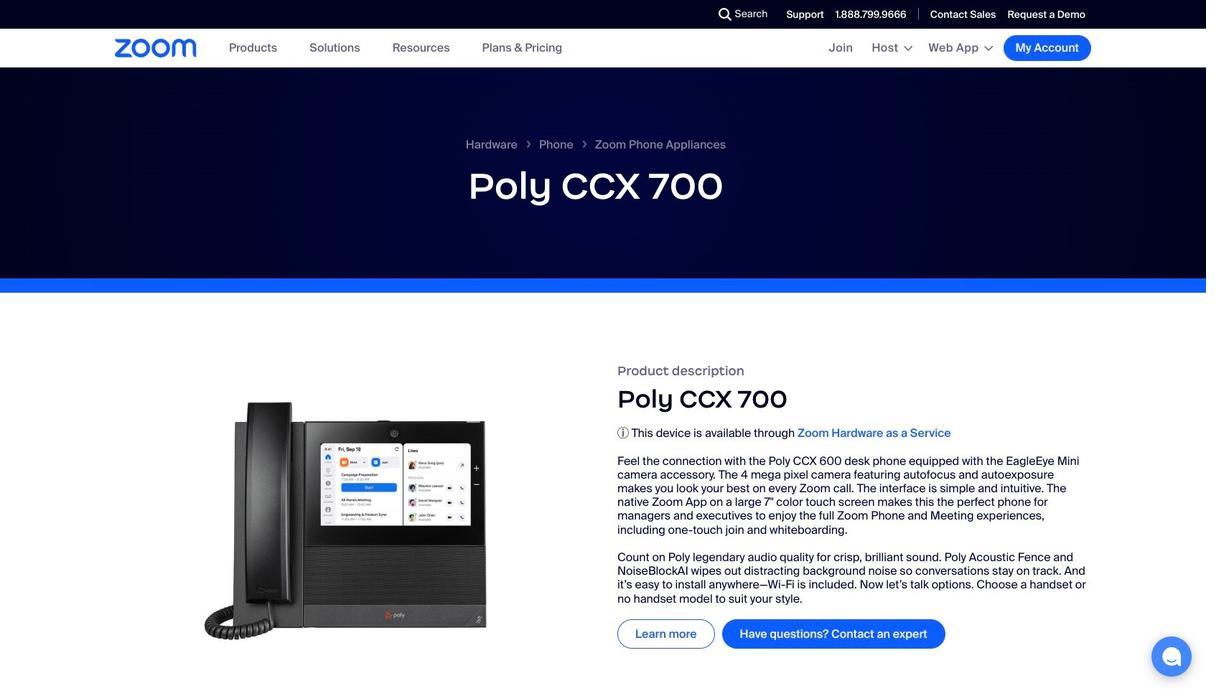 Task type: vqa. For each thing, say whether or not it's contained in the screenshot.
the using
no



Task type: locate. For each thing, give the bounding box(es) containing it.
open chat image
[[1162, 647, 1182, 667]]

poly ccx 700 image
[[115, 364, 589, 652]]

None search field
[[666, 3, 722, 26]]

search image
[[718, 8, 731, 21], [718, 8, 731, 21]]



Task type: describe. For each thing, give the bounding box(es) containing it.
zoom logo image
[[115, 39, 197, 57]]



